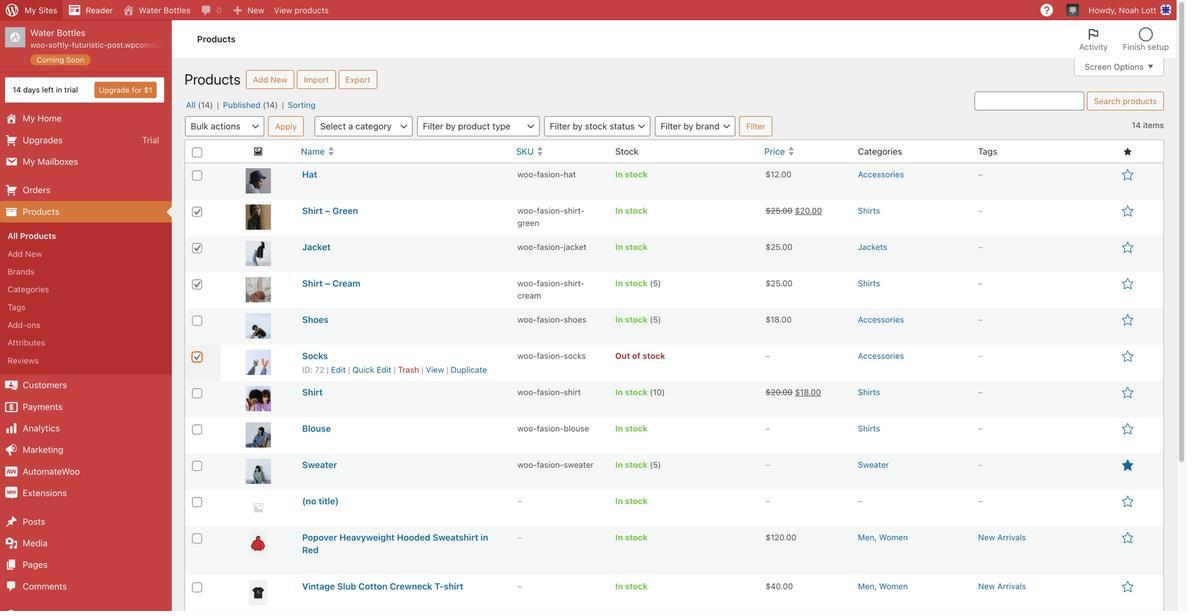 Task type: locate. For each thing, give the bounding box(es) containing it.
new
[[247, 5, 264, 15], [271, 75, 288, 84], [25, 249, 42, 259], [978, 533, 995, 542], [978, 582, 995, 591]]

view products
[[274, 5, 329, 15]]

fasion- for blouse
[[537, 424, 564, 433]]

1 in stock from the top
[[615, 170, 648, 179]]

$ 40.00
[[766, 582, 793, 591]]

0 vertical spatial all
[[186, 100, 196, 110]]

1 vertical spatial bottles
[[57, 27, 86, 38]]

fasion- for hat
[[537, 170, 564, 179]]

1 in from the top
[[615, 170, 623, 179]]

0 horizontal spatial 18.00
[[771, 315, 792, 324]]

2 new arrivals link from the top
[[978, 582, 1026, 591]]

1 horizontal spatial sweater
[[858, 460, 889, 470]]

2 shirts link from the top
[[858, 279, 880, 288]]

women link for popover heavyweight hooded sweatshirt in red
[[879, 533, 908, 542]]

0 vertical spatial categories
[[858, 146, 902, 157]]

2 vertical spatial accessories
[[858, 351, 904, 361]]

0 horizontal spatial (14)
[[198, 100, 213, 110]]

1 horizontal spatial add new link
[[246, 70, 294, 89]]

0 horizontal spatial in
[[56, 85, 62, 94]]

bottles
[[164, 5, 191, 15], [57, 27, 86, 38]]

fasion-
[[537, 170, 564, 179], [537, 206, 564, 216], [537, 242, 564, 252], [537, 279, 564, 288], [537, 315, 564, 324], [537, 351, 564, 361], [537, 388, 564, 397], [537, 424, 564, 433], [537, 460, 564, 470]]

1 horizontal spatial bottles
[[164, 5, 191, 15]]

0 vertical spatial tags
[[978, 146, 998, 157]]

out
[[615, 351, 630, 361]]

0 vertical spatial shirt
[[564, 388, 581, 397]]

0 horizontal spatial add new
[[8, 249, 42, 259]]

$ 25.00 down $ 25.00 $ 20.00
[[766, 242, 793, 252]]

1 fasion- from the top
[[537, 170, 564, 179]]

view right trash
[[426, 365, 444, 375]]

2 25.00 from the top
[[771, 242, 793, 252]]

1 new arrivals link from the top
[[978, 533, 1026, 542]]

0 vertical spatial add new link
[[246, 70, 294, 89]]

woo- down woo-fasion-socks
[[518, 388, 537, 397]]

view link
[[426, 365, 444, 375]]

men , women
[[858, 533, 908, 542], [858, 582, 908, 591]]

14 days left in trial
[[13, 85, 78, 94]]

0 vertical spatial women link
[[879, 533, 908, 542]]

woo- for hat
[[518, 170, 537, 179]]

1 men link from the top
[[858, 533, 875, 542]]

marketing link
[[0, 439, 172, 461]]

published
[[223, 100, 261, 110]]

bottles inside 'toolbar' navigation
[[164, 5, 191, 15]]

None search field
[[975, 92, 1085, 110]]

in inside popover heavyweight hooded sweatshirt in red
[[481, 533, 488, 543]]

2 sweater from the left
[[858, 460, 889, 470]]

2 men , women from the top
[[858, 582, 908, 591]]

bottles inside the water bottles woo-softly-futuristic-post.wpcomstaging.com coming soon
[[57, 27, 86, 38]]

howdy,
[[1089, 5, 1117, 15]]

None checkbox
[[192, 148, 202, 158], [192, 171, 202, 181], [192, 207, 202, 217], [192, 389, 202, 399], [192, 425, 202, 435], [192, 461, 202, 471], [192, 534, 202, 544], [192, 148, 202, 158], [192, 171, 202, 181], [192, 207, 202, 217], [192, 389, 202, 399], [192, 425, 202, 435], [192, 461, 202, 471], [192, 534, 202, 544]]

sweater for second sweater link
[[858, 460, 889, 470]]

toolbar navigation
[[0, 0, 1177, 23]]

my inside 'toolbar' navigation
[[25, 5, 36, 15]]

fasion- inside "woo-fasion-shirt- cream"
[[537, 279, 564, 288]]

(5)
[[650, 279, 661, 288], [650, 315, 661, 324], [650, 460, 661, 470]]

fasion- down woo-fasion-socks
[[537, 388, 564, 397]]

in right sweatshirt
[[481, 533, 488, 543]]

1 vertical spatial new arrivals
[[978, 582, 1026, 591]]

2 men from the top
[[858, 582, 875, 591]]

2 shirts from the top
[[858, 279, 880, 288]]

1 accessories from the top
[[858, 170, 904, 179]]

shirts
[[858, 206, 880, 216], [858, 279, 880, 288], [858, 388, 880, 397], [858, 424, 880, 433]]

all inside all products link
[[8, 231, 18, 241]]

out of stock
[[615, 351, 665, 361]]

20.00
[[800, 206, 822, 216], [771, 388, 793, 397]]

1 vertical spatial tags
[[8, 302, 26, 312]]

add inside main menu navigation
[[8, 249, 23, 259]]

0 vertical spatial shirt-
[[564, 206, 585, 216]]

my inside 'link'
[[23, 156, 35, 167]]

sorting
[[288, 100, 316, 110]]

add up brands
[[8, 249, 23, 259]]

9 in from the top
[[615, 497, 623, 506]]

attributes
[[8, 338, 45, 348]]

0 horizontal spatial view
[[274, 5, 292, 15]]

woo- inside woo-fasion-shirt- green
[[518, 206, 537, 216]]

water bottles link
[[118, 0, 196, 20]]

1 vertical spatial 25.00
[[771, 242, 793, 252]]

water up softly-
[[30, 27, 54, 38]]

my left home at the left top of page
[[23, 113, 35, 124]]

0 vertical spatial in stock (5)
[[615, 279, 661, 288]]

0 vertical spatial ,
[[875, 533, 877, 542]]

shirts for shirt
[[858, 388, 880, 397]]

1 $ 25.00 from the top
[[766, 242, 793, 252]]

$ for shirt – cream
[[766, 279, 771, 288]]

bottles left 0 link
[[164, 5, 191, 15]]

1 vertical spatial men
[[858, 582, 875, 591]]

products down orders
[[23, 206, 59, 217]]

1 vertical spatial add new link
[[0, 245, 172, 263]]

0 horizontal spatial sweater link
[[302, 460, 337, 470]]

add-ons link
[[0, 316, 172, 334]]

woo- inside "woo-fasion-shirt- cream"
[[518, 279, 537, 288]]

2 shirt from the top
[[302, 278, 323, 289]]

shirt down id:
[[302, 387, 323, 398]]

1 women link from the top
[[879, 533, 908, 542]]

tags
[[978, 146, 998, 157], [8, 302, 26, 312]]

1 women from the top
[[879, 533, 908, 542]]

1 horizontal spatial (14)
[[263, 100, 278, 110]]

bottles for water bottles woo-softly-futuristic-post.wpcomstaging.com coming soon
[[57, 27, 86, 38]]

1 , from the top
[[875, 533, 877, 542]]

name link
[[296, 140, 511, 163]]

add new link for import
[[246, 70, 294, 89]]

all left the published
[[186, 100, 196, 110]]

2 , from the top
[[875, 582, 877, 591]]

7 fasion- from the top
[[537, 388, 564, 397]]

2 men link from the top
[[858, 582, 875, 591]]

activity button
[[1072, 20, 1115, 58]]

fasion- inside woo-fasion-shirt- green
[[537, 206, 564, 216]]

trial
[[142, 135, 159, 145]]

0 vertical spatial add new
[[253, 75, 288, 84]]

name
[[301, 146, 325, 157]]

sites
[[38, 5, 57, 15]]

my mailboxes link
[[0, 151, 172, 173]]

fasion- up cream
[[537, 279, 564, 288]]

0
[[216, 5, 222, 15]]

0 vertical spatial men , women
[[858, 533, 908, 542]]

in stock
[[615, 170, 648, 179], [615, 206, 648, 216], [615, 242, 648, 252], [615, 424, 648, 433], [615, 497, 648, 506], [615, 533, 648, 542], [615, 582, 648, 591]]

woo- down woo-fasion-shirt
[[518, 424, 537, 433]]

3 in stock from the top
[[615, 242, 648, 252]]

all (14) | published (14) | sorting
[[186, 100, 316, 110]]

1 vertical spatial water
[[30, 27, 54, 38]]

1 vertical spatial $ 25.00
[[766, 279, 793, 288]]

1 horizontal spatial sweater link
[[858, 460, 889, 470]]

14
[[13, 85, 21, 94], [1132, 120, 1141, 130]]

(14) left the published
[[198, 100, 213, 110]]

fasion- up woo-fasion-shirt
[[537, 351, 564, 361]]

bottles up softly-
[[57, 27, 86, 38]]

3 fasion- from the top
[[537, 242, 564, 252]]

0 vertical spatial new arrivals link
[[978, 533, 1026, 542]]

0 vertical spatial view
[[274, 5, 292, 15]]

1 vertical spatial (5)
[[650, 315, 661, 324]]

shirts link for shirt
[[858, 388, 880, 397]]

1 vertical spatial shirt-
[[564, 279, 585, 288]]

None submit
[[1087, 92, 1164, 110], [268, 116, 304, 136], [739, 116, 773, 136], [1087, 92, 1164, 110], [268, 116, 304, 136], [739, 116, 773, 136]]

$ 25.00 up $ 18.00
[[766, 279, 793, 288]]

mailboxes
[[37, 156, 78, 167]]

water inside 'water bottles' link
[[139, 5, 161, 15]]

2 arrivals from the top
[[998, 582, 1026, 591]]

11 in from the top
[[615, 582, 623, 591]]

0 vertical spatial arrivals
[[998, 533, 1026, 542]]

$ for shirt – green
[[766, 206, 771, 216]]

2 in stock from the top
[[615, 206, 648, 216]]

(14)
[[198, 100, 213, 110], [263, 100, 278, 110]]

view inside the socks id: 72 | edit | quick edit | trash | view | duplicate
[[426, 365, 444, 375]]

1 men from the top
[[858, 533, 875, 542]]

25.00 down $ 25.00 $ 20.00
[[771, 242, 793, 252]]

shirts for shirt – green
[[858, 206, 880, 216]]

woo-fasion-shirt
[[518, 388, 581, 397]]

14 left days
[[13, 85, 21, 94]]

0 vertical spatial women
[[879, 533, 908, 542]]

$ for hat
[[766, 170, 771, 179]]

$ 12.00
[[766, 170, 792, 179]]

vintage slub cotton crewneck t-shirt link
[[302, 582, 463, 592]]

0 horizontal spatial tags
[[8, 302, 26, 312]]

woo- inside the water bottles woo-softly-futuristic-post.wpcomstaging.com coming soon
[[30, 41, 49, 49]]

1 shirts link from the top
[[858, 206, 880, 216]]

1 vertical spatial accessories
[[858, 315, 904, 324]]

my for my home
[[23, 113, 35, 124]]

woo- down sku
[[518, 170, 537, 179]]

1 vertical spatial in
[[481, 533, 488, 543]]

1 vertical spatial shirt
[[302, 278, 323, 289]]

sweater
[[564, 460, 594, 470]]

2 accessories link from the top
[[858, 315, 904, 324]]

2 vertical spatial (5)
[[650, 460, 661, 470]]

1 vertical spatial add new
[[8, 249, 42, 259]]

0 vertical spatial 14
[[13, 85, 21, 94]]

4 in stock from the top
[[615, 424, 648, 433]]

1 vertical spatial women link
[[879, 582, 908, 591]]

6 in stock from the top
[[615, 533, 648, 542]]

25.00 up $ 18.00
[[771, 279, 793, 288]]

2 sweater link from the left
[[858, 460, 889, 470]]

shirt- up jacket
[[564, 206, 585, 216]]

add for import
[[253, 75, 268, 84]]

sweatshirt
[[433, 533, 478, 543]]

0 horizontal spatial categories
[[8, 285, 49, 294]]

0 vertical spatial accessories link
[[858, 170, 904, 179]]

in stock for blouse
[[615, 424, 648, 433]]

fasion- down woo-fasion-shirt- green
[[537, 242, 564, 252]]

woo- up green
[[518, 206, 537, 216]]

products up brands
[[20, 231, 56, 241]]

woo- up cream
[[518, 279, 537, 288]]

1 (14) from the left
[[198, 100, 213, 110]]

fasion- down woo-fasion-blouse
[[537, 460, 564, 470]]

shirt- for green
[[564, 206, 585, 216]]

14 for 14 days left in trial
[[13, 85, 21, 94]]

woo- down cream
[[518, 315, 537, 324]]

payments link
[[0, 396, 172, 418]]

1 new arrivals from the top
[[978, 533, 1026, 542]]

products inside products link
[[23, 206, 59, 217]]

shirt left cream
[[302, 278, 323, 289]]

0 horizontal spatial 20.00
[[771, 388, 793, 397]]

4 fasion- from the top
[[537, 279, 564, 288]]

1 horizontal spatial 18.00
[[800, 388, 821, 397]]

my for my mailboxes
[[23, 156, 35, 167]]

socks
[[564, 351, 586, 361]]

1 in stock (5) from the top
[[615, 279, 661, 288]]

shirt- up 'shoes'
[[564, 279, 585, 288]]

3 (5) from the top
[[650, 460, 661, 470]]

soon
[[66, 55, 84, 64]]

25.00 for green
[[771, 206, 793, 216]]

shirts link for shirt – cream
[[858, 279, 880, 288]]

vintage
[[302, 582, 335, 592]]

add for brands
[[8, 249, 23, 259]]

water up post.wpcomstaging.com
[[139, 5, 161, 15]]

14 left items
[[1132, 120, 1141, 130]]

1 sweater from the left
[[302, 460, 337, 470]]

woo-fasion-shirt- cream
[[518, 279, 585, 300]]

1 horizontal spatial categories
[[858, 146, 902, 157]]

shirt-
[[564, 206, 585, 216], [564, 279, 585, 288]]

(5) for shirt – cream
[[650, 279, 661, 288]]

0 horizontal spatial sweater
[[302, 460, 337, 470]]

0 vertical spatial water
[[139, 5, 161, 15]]

activity
[[1079, 42, 1108, 51]]

1 vertical spatial categories
[[8, 285, 49, 294]]

14 inside main menu navigation
[[13, 85, 21, 94]]

1 horizontal spatial in
[[481, 533, 488, 543]]

3 shirts link from the top
[[858, 388, 880, 397]]

4 shirts link from the top
[[858, 424, 880, 433]]

–
[[978, 170, 983, 179], [325, 206, 330, 216], [978, 206, 983, 216], [978, 242, 983, 252], [325, 278, 330, 289], [978, 279, 983, 288], [978, 315, 983, 324], [766, 351, 770, 361], [978, 351, 983, 361], [978, 388, 983, 397], [766, 424, 770, 433], [978, 424, 983, 433], [766, 460, 770, 470], [978, 460, 983, 470], [518, 497, 522, 506], [766, 497, 770, 506], [858, 497, 863, 506], [978, 497, 983, 506], [518, 533, 522, 542], [518, 582, 522, 591]]

5 in stock from the top
[[615, 497, 648, 506]]

arrivals for popover heavyweight hooded sweatshirt in red
[[998, 533, 1026, 542]]

1 arrivals from the top
[[998, 533, 1026, 542]]

shirts link
[[858, 206, 880, 216], [858, 279, 880, 288], [858, 388, 880, 397], [858, 424, 880, 433]]

(no
[[302, 496, 316, 507]]

0 vertical spatial men
[[858, 533, 875, 542]]

1 shirt- from the top
[[564, 206, 585, 216]]

3 in stock (5) from the top
[[615, 460, 661, 470]]

shirt- inside "woo-fasion-shirt- cream"
[[564, 279, 585, 288]]

attributes link
[[0, 334, 172, 352]]

25.00
[[771, 206, 793, 216], [771, 242, 793, 252], [771, 279, 793, 288]]

main menu navigation
[[0, 20, 195, 611]]

1 horizontal spatial add
[[253, 75, 268, 84]]

1 horizontal spatial add new
[[253, 75, 288, 84]]

7 in stock from the top
[[615, 582, 648, 591]]

my mailboxes
[[23, 156, 78, 167]]

1 vertical spatial arrivals
[[998, 582, 1026, 591]]

0 horizontal spatial shirt
[[444, 582, 463, 592]]

1 25.00 from the top
[[771, 206, 793, 216]]

men
[[858, 533, 875, 542], [858, 582, 875, 591]]

stock
[[615, 146, 639, 157]]

2 $ 25.00 from the top
[[766, 279, 793, 288]]

hat link
[[302, 169, 317, 180]]

new arrivals for vintage slub cotton crewneck t-shirt
[[978, 582, 1026, 591]]

hat
[[564, 170, 576, 179]]

tab list
[[1072, 20, 1177, 58]]

0 vertical spatial men link
[[858, 533, 875, 542]]

woo- down green
[[518, 242, 537, 252]]

add new up brands
[[8, 249, 42, 259]]

vintage slub cotton crewneck t-shirt
[[302, 582, 463, 592]]

2 in stock (5) from the top
[[615, 315, 661, 324]]

3 25.00 from the top
[[771, 279, 793, 288]]

1 shirt from the top
[[302, 206, 323, 216]]

(5) for sweater
[[650, 460, 661, 470]]

1 vertical spatial women
[[879, 582, 908, 591]]

0 vertical spatial shirt
[[302, 206, 323, 216]]

new arrivals link for vintage slub cotton crewneck t-shirt
[[978, 582, 1026, 591]]

120.00
[[771, 533, 797, 542]]

1 vertical spatial men , women
[[858, 582, 908, 591]]

accessories for shoes
[[858, 315, 904, 324]]

1 vertical spatial add
[[8, 249, 23, 259]]

2 vertical spatial in stock (5)
[[615, 460, 661, 470]]

2 new arrivals from the top
[[978, 582, 1026, 591]]

fasion- down woo-fasion-shirt
[[537, 424, 564, 433]]

accessories link for shoes
[[858, 315, 904, 324]]

0 horizontal spatial add
[[8, 249, 23, 259]]

new arrivals
[[978, 533, 1026, 542], [978, 582, 1026, 591]]

fasion- down sku link
[[537, 170, 564, 179]]

3 shirt from the top
[[302, 387, 323, 398]]

1 vertical spatial view
[[426, 365, 444, 375]]

shirts link for shirt – green
[[858, 206, 880, 216]]

2 vertical spatial 25.00
[[771, 279, 793, 288]]

shirt right the crewneck
[[444, 582, 463, 592]]

payments
[[23, 402, 63, 412]]

0 vertical spatial in
[[56, 85, 62, 94]]

my left sites
[[25, 5, 36, 15]]

1 vertical spatial ,
[[875, 582, 877, 591]]

water for water bottles
[[139, 5, 161, 15]]

media
[[23, 538, 48, 549]]

1 horizontal spatial 14
[[1132, 120, 1141, 130]]

edit link
[[331, 365, 346, 375]]

in right "left"
[[56, 85, 62, 94]]

1 horizontal spatial water
[[139, 5, 161, 15]]

woo- for shoes
[[518, 315, 537, 324]]

5 fasion- from the top
[[537, 315, 564, 324]]

t-
[[435, 582, 444, 592]]

shirt- inside woo-fasion-shirt- green
[[564, 206, 585, 216]]

woo-fasion-shirt- green
[[518, 206, 585, 228]]

| right edit link
[[348, 365, 350, 375]]

shoes link
[[302, 315, 329, 325]]

0 vertical spatial (5)
[[650, 279, 661, 288]]

all up brands
[[8, 231, 18, 241]]

0 vertical spatial $ 25.00
[[766, 242, 793, 252]]

water inside the water bottles woo-softly-futuristic-post.wpcomstaging.com coming soon
[[30, 27, 54, 38]]

men link for popover heavyweight hooded sweatshirt in red
[[858, 533, 875, 542]]

1 shirts from the top
[[858, 206, 880, 216]]

in stock (5) for shoes
[[615, 315, 661, 324]]

0 vertical spatial 25.00
[[771, 206, 793, 216]]

fasion- down "woo-fasion-shirt- cream" in the top left of the page
[[537, 315, 564, 324]]

3 shirts from the top
[[858, 388, 880, 397]]

view products link
[[270, 0, 334, 20]]

shirt down socks
[[564, 388, 581, 397]]

trial
[[64, 85, 78, 94]]

add new up all (14) | published (14) | sorting
[[253, 75, 288, 84]]

1 horizontal spatial view
[[426, 365, 444, 375]]

stock
[[625, 170, 648, 179], [625, 206, 648, 216], [625, 242, 648, 252], [625, 279, 648, 288], [625, 315, 648, 324], [643, 351, 665, 361], [625, 388, 648, 397], [625, 424, 648, 433], [625, 460, 648, 470], [625, 497, 648, 506], [625, 533, 648, 542], [625, 582, 648, 591]]

0 vertical spatial new arrivals
[[978, 533, 1026, 542]]

shirt
[[564, 388, 581, 397], [444, 582, 463, 592]]

extensions link
[[0, 483, 172, 504]]

6 fasion- from the top
[[537, 351, 564, 361]]

shirts for shirt – cream
[[858, 279, 880, 288]]

jacket
[[564, 242, 587, 252]]

25.00 down 12.00 on the right top
[[771, 206, 793, 216]]

my down upgrades
[[23, 156, 35, 167]]

0 horizontal spatial bottles
[[57, 27, 86, 38]]

$ 120.00
[[766, 533, 797, 542]]

2 women link from the top
[[879, 582, 908, 591]]

$ 25.00 for shirt – cream
[[766, 279, 793, 288]]

0 horizontal spatial add new link
[[0, 245, 172, 263]]

1 (5) from the top
[[650, 279, 661, 288]]

8 fasion- from the top
[[537, 424, 564, 433]]

tags inside main menu navigation
[[8, 302, 26, 312]]

2 vertical spatial accessories link
[[858, 351, 904, 361]]

$ for shoes
[[766, 315, 771, 324]]

softly-
[[49, 41, 72, 49]]

shirt left the green
[[302, 206, 323, 216]]

fasion- up green
[[537, 206, 564, 216]]

add new inside main menu navigation
[[8, 249, 42, 259]]

shirt for shirt – green
[[302, 206, 323, 216]]

1 sweater link from the left
[[302, 460, 337, 470]]

duplicate link
[[451, 365, 487, 375]]

14 items
[[1132, 120, 1164, 130]]

screen
[[1085, 62, 1112, 71]]

0 vertical spatial accessories
[[858, 170, 904, 179]]

0 horizontal spatial 14
[[13, 85, 21, 94]]

view left products
[[274, 5, 292, 15]]

2 (5) from the top
[[650, 315, 661, 324]]

0 horizontal spatial water
[[30, 27, 54, 38]]

customers
[[23, 380, 67, 390]]

shoes
[[564, 315, 587, 324]]

1 vertical spatial new arrivals link
[[978, 582, 1026, 591]]

edit
[[331, 365, 346, 375]]

2 accessories from the top
[[858, 315, 904, 324]]

4 shirts from the top
[[858, 424, 880, 433]]

in stock for hat
[[615, 170, 648, 179]]

2 vertical spatial shirt
[[302, 387, 323, 398]]

1 vertical spatial my
[[23, 113, 35, 124]]

shirt for shirt – cream
[[302, 278, 323, 289]]

2 fasion- from the top
[[537, 206, 564, 216]]

add up all (14) | published (14) | sorting
[[253, 75, 268, 84]]

1 men , women from the top
[[858, 533, 908, 542]]

1 vertical spatial 14
[[1132, 120, 1141, 130]]

1 horizontal spatial shirt
[[564, 388, 581, 397]]

0 vertical spatial add
[[253, 75, 268, 84]]

add new link up all (14) | published (14) | sorting
[[246, 70, 294, 89]]

2 vertical spatial my
[[23, 156, 35, 167]]

None checkbox
[[192, 243, 202, 253], [192, 280, 202, 290], [192, 316, 202, 326], [192, 352, 202, 362], [192, 498, 202, 508], [192, 583, 202, 593], [192, 243, 202, 253], [192, 280, 202, 290], [192, 316, 202, 326], [192, 352, 202, 362], [192, 498, 202, 508], [192, 583, 202, 593]]

woo- up coming
[[30, 41, 49, 49]]

upgrade for $1 button
[[94, 82, 157, 98]]

2 women from the top
[[879, 582, 908, 591]]

my inside "link"
[[23, 113, 35, 124]]

woo- down woo-fasion-blouse
[[518, 460, 537, 470]]

add new link up categories link
[[0, 245, 172, 263]]

0 vertical spatial 20.00
[[800, 206, 822, 216]]

1 vertical spatial in stock (5)
[[615, 315, 661, 324]]

woo-
[[30, 41, 49, 49], [518, 170, 537, 179], [518, 206, 537, 216], [518, 242, 537, 252], [518, 279, 537, 288], [518, 315, 537, 324], [518, 351, 537, 361], [518, 388, 537, 397], [518, 424, 537, 433], [518, 460, 537, 470]]

3 accessories link from the top
[[858, 351, 904, 361]]

arrivals
[[998, 533, 1026, 542], [998, 582, 1026, 591]]

0 vertical spatial bottles
[[164, 5, 191, 15]]

men , women for vintage slub cotton crewneck t-shirt
[[858, 582, 908, 591]]

9 fasion- from the top
[[537, 460, 564, 470]]

1 vertical spatial accessories link
[[858, 315, 904, 324]]

2 shirt- from the top
[[564, 279, 585, 288]]

1 accessories link from the top
[[858, 170, 904, 179]]

$ 20.00 $ 18.00
[[766, 388, 821, 397]]

marketing
[[23, 445, 63, 455]]

all for all products
[[8, 231, 18, 241]]

(14) right the published
[[263, 100, 278, 110]]

| left the published
[[217, 100, 219, 110]]



Task type: vqa. For each thing, say whether or not it's contained in the screenshot.
Sets
no



Task type: describe. For each thing, give the bounding box(es) containing it.
finish
[[1123, 42, 1145, 51]]

fasion- for jacket
[[537, 242, 564, 252]]

socks id: 72 | edit | quick edit | trash | view | duplicate
[[302, 351, 487, 375]]

jackets link
[[858, 242, 887, 252]]

days
[[23, 85, 40, 94]]

new arrivals link for popover heavyweight hooded sweatshirt in red
[[978, 533, 1026, 542]]

pages link
[[0, 554, 172, 576]]

, for popover heavyweight hooded sweatshirt in red
[[875, 533, 877, 542]]

finish setup button
[[1115, 20, 1177, 58]]

jacket link
[[302, 242, 331, 252]]

accessories for hat
[[858, 170, 904, 179]]

new inside 'toolbar' navigation
[[247, 5, 264, 15]]

8 in from the top
[[615, 460, 623, 470]]

10 in from the top
[[615, 533, 623, 542]]

bottles for water bottles
[[164, 5, 191, 15]]

sorting link
[[286, 98, 317, 111]]

sku link
[[511, 140, 609, 163]]

1 horizontal spatial tags
[[978, 146, 998, 157]]

3 accessories from the top
[[858, 351, 904, 361]]

products
[[295, 5, 329, 15]]

$ 25.00 $ 20.00
[[766, 206, 822, 216]]

0 vertical spatial 18.00
[[771, 315, 792, 324]]

woo- for shirt – cream
[[518, 279, 537, 288]]

woo-fasion-hat
[[518, 170, 576, 179]]

in stock for popover heavyweight hooded sweatshirt in red
[[615, 533, 648, 542]]

green
[[518, 218, 539, 228]]

heavyweight
[[339, 533, 395, 543]]

$ 25.00 for jacket
[[766, 242, 793, 252]]

finish setup
[[1123, 42, 1169, 51]]

in stock for jacket
[[615, 242, 648, 252]]

men , women for popover heavyweight hooded sweatshirt in red
[[858, 533, 908, 542]]

woo- for jacket
[[518, 242, 537, 252]]

| right 72
[[327, 365, 329, 375]]

blouse
[[564, 424, 589, 433]]

1 vertical spatial shirt
[[444, 582, 463, 592]]

brands
[[8, 267, 34, 276]]

crewneck
[[390, 582, 432, 592]]

1 vertical spatial 20.00
[[771, 388, 793, 397]]

woo- for shirt – green
[[518, 206, 537, 216]]

$ for popover heavyweight hooded sweatshirt in red
[[766, 533, 771, 542]]

media link
[[0, 533, 172, 554]]

popover
[[302, 533, 337, 543]]

lott
[[1142, 5, 1157, 15]]

men for vintage slub cotton crewneck t-shirt
[[858, 582, 875, 591]]

| left view link
[[421, 365, 424, 375]]

products up the published
[[184, 71, 241, 88]]

shirts for blouse
[[858, 424, 880, 433]]

12.00
[[771, 170, 792, 179]]

upgrade
[[99, 86, 130, 94]]

extensions
[[23, 488, 67, 498]]

woo-fasion-jacket
[[518, 242, 587, 252]]

options
[[1114, 62, 1144, 71]]

fasion- for shirt
[[537, 388, 564, 397]]

post.wpcomstaging.com
[[107, 41, 195, 49]]

women link for vintage slub cotton crewneck t-shirt
[[879, 582, 908, 591]]

fasion- for sweater
[[537, 460, 564, 470]]

shirt – cream link
[[302, 278, 360, 289]]

all products link
[[0, 227, 172, 245]]

customers link
[[0, 375, 172, 396]]

cream
[[518, 291, 541, 300]]

(5) for shoes
[[650, 315, 661, 324]]

| right view link
[[447, 365, 449, 375]]

howdy, noah lott
[[1089, 5, 1157, 15]]

$ for jacket
[[766, 242, 771, 252]]

trash
[[398, 365, 419, 375]]

add new link for brands
[[0, 245, 172, 263]]

duplicate
[[451, 365, 487, 375]]

in inside navigation
[[56, 85, 62, 94]]

shirt – green
[[302, 206, 358, 216]]

fasion- for shirt – green
[[537, 206, 564, 216]]

comments
[[23, 581, 67, 592]]

my for my sites
[[25, 5, 36, 15]]

new link
[[227, 0, 270, 20]]

products inside all products link
[[20, 231, 56, 241]]

in stock for vintage slub cotton crewneck t-shirt
[[615, 582, 648, 591]]

view inside 'toolbar' navigation
[[274, 5, 292, 15]]

my home
[[23, 113, 62, 124]]

7 in from the top
[[615, 424, 623, 433]]

fasion- for shoes
[[537, 315, 564, 324]]

5 in from the top
[[615, 315, 623, 324]]

add new for import
[[253, 75, 288, 84]]

woo- for shirt
[[518, 388, 537, 397]]

my sites link
[[0, 0, 62, 20]]

men for popover heavyweight hooded sweatshirt in red
[[858, 533, 875, 542]]

woo-fasion-shoes
[[518, 315, 587, 324]]

products down 0
[[197, 34, 236, 44]]

woo-fasion-blouse
[[518, 424, 589, 433]]

reader link
[[62, 0, 118, 20]]

| left trash
[[394, 365, 396, 375]]

woo- up woo-fasion-shirt
[[518, 351, 537, 361]]

, for vintage slub cotton crewneck t-shirt
[[875, 582, 877, 591]]

1 vertical spatial 18.00
[[800, 388, 821, 397]]

setup
[[1148, 42, 1169, 51]]

notification image
[[1068, 4, 1078, 15]]

woo-fasion-socks
[[518, 351, 586, 361]]

shoes
[[302, 315, 329, 325]]

in stock (5) for shirt – cream
[[615, 279, 661, 288]]

sweater for 2nd sweater link from the right
[[302, 460, 337, 470]]

4 in from the top
[[615, 279, 623, 288]]

3 in from the top
[[615, 242, 623, 252]]

my home link
[[0, 108, 172, 129]]

2 in from the top
[[615, 206, 623, 216]]

reviews link
[[0, 352, 172, 370]]

green
[[333, 206, 358, 216]]

| left sorting
[[282, 100, 284, 110]]

shirt- for cream
[[564, 279, 585, 288]]

orders
[[23, 185, 51, 195]]

72
[[315, 365, 325, 375]]

6 in from the top
[[615, 388, 623, 397]]

categories inside main menu navigation
[[8, 285, 49, 294]]

$ 18.00
[[766, 315, 792, 324]]

add new for brands
[[8, 249, 42, 259]]

id:
[[302, 365, 313, 375]]

shirt – green link
[[302, 206, 358, 216]]

analytics link
[[0, 418, 172, 439]]

all for all (14) | published (14) | sorting
[[186, 100, 196, 110]]

water for water bottles woo-softly-futuristic-post.wpcomstaging.com coming soon
[[30, 27, 54, 38]]

$ for shirt
[[766, 388, 771, 397]]

14 for 14 items
[[1132, 120, 1141, 130]]

accessories link for hat
[[858, 170, 904, 179]]

categories link
[[0, 281, 172, 298]]

men link for vintage slub cotton crewneck t-shirt
[[858, 582, 875, 591]]

sku
[[516, 146, 534, 157]]

40.00
[[771, 582, 793, 591]]

shirts link for blouse
[[858, 424, 880, 433]]

automatewoo link
[[0, 461, 172, 483]]

woo- for sweater
[[518, 460, 537, 470]]

2 (14) from the left
[[263, 100, 278, 110]]

price link
[[759, 140, 852, 163]]

in stock (5) for sweater
[[615, 460, 661, 470]]

in stock for shirt – green
[[615, 206, 648, 216]]

1 horizontal spatial 20.00
[[800, 206, 822, 216]]

shirt link
[[302, 387, 323, 398]]

import
[[304, 75, 329, 84]]

futuristic-
[[72, 41, 107, 49]]

women for popover heavyweight hooded sweatshirt in red
[[879, 533, 908, 542]]

new inside main menu navigation
[[25, 249, 42, 259]]

upgrades
[[23, 135, 63, 145]]

$1
[[144, 86, 152, 94]]

products link
[[0, 201, 172, 223]]

women for vintage slub cotton crewneck t-shirt
[[879, 582, 908, 591]]

slub
[[337, 582, 356, 592]]

socks
[[302, 351, 328, 361]]

hat
[[302, 169, 317, 180]]

hooded
[[397, 533, 430, 543]]

tab list containing activity
[[1072, 20, 1177, 58]]

in stock for (no title)
[[615, 497, 648, 506]]

shirt for shirt link
[[302, 387, 323, 398]]

fasion- for shirt – cream
[[537, 279, 564, 288]]

screen options button
[[1074, 57, 1164, 76]]

$ for vintage slub cotton crewneck t-shirt
[[766, 582, 771, 591]]

shirt – cream
[[302, 278, 360, 289]]

25.00 for cream
[[771, 279, 793, 288]]

arrivals for vintage slub cotton crewneck t-shirt
[[998, 582, 1026, 591]]

new arrivals for popover heavyweight hooded sweatshirt in red
[[978, 533, 1026, 542]]

woo- for blouse
[[518, 424, 537, 433]]

coming
[[37, 55, 64, 64]]

socks link
[[302, 351, 328, 361]]

automatewoo
[[23, 466, 80, 477]]

import link
[[297, 70, 336, 89]]

quick edit button
[[352, 365, 391, 375]]



